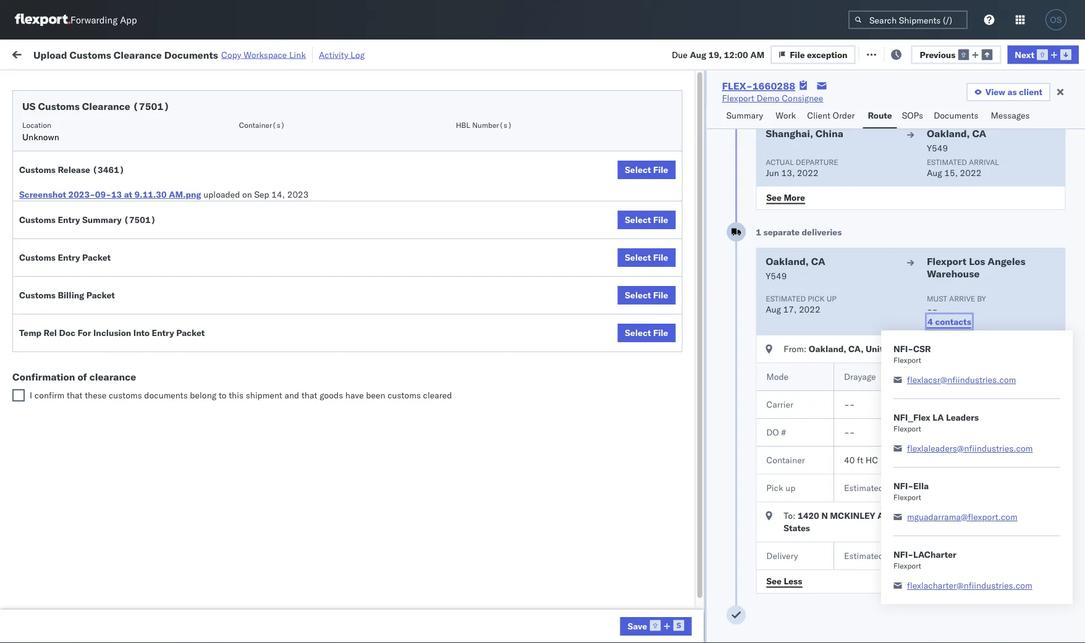 Task type: describe. For each thing, give the bounding box(es) containing it.
4
[[928, 317, 933, 327]]

4 hlxu6269489, from the top
[[827, 205, 891, 216]]

actual departure jun 13, 2022
[[766, 157, 838, 178]]

205
[[284, 48, 300, 59]]

1 hlxu6269489, from the top
[[827, 124, 891, 134]]

7 karl from the top
[[645, 614, 661, 624]]

for
[[78, 328, 91, 338]]

5 schedule from the top
[[28, 226, 65, 237]]

from for the confirm pickup from los angeles, ca 'link'
[[91, 335, 109, 346]]

ca, inside "1420 n mckinley ave, los angeles, ca, 90059, united states"
[[963, 511, 978, 521]]

1 integration from the top
[[539, 423, 582, 434]]

workitem button
[[7, 98, 179, 111]]

Search Shipments (/) text field
[[849, 11, 968, 29]]

nfi- for csr
[[894, 344, 914, 355]]

confirm delivery button
[[28, 368, 94, 381]]

select for customs billing packet
[[625, 290, 651, 301]]

nov for upload customs clearance documents button
[[262, 260, 278, 271]]

1660288
[[753, 80, 796, 92]]

leaders
[[946, 412, 979, 423]]

customs down by:
[[38, 100, 80, 113]]

up inside "estimated pick up aug 17, 2022"
[[827, 294, 836, 303]]

flex id button
[[656, 98, 743, 111]]

customs up customs billing packet
[[19, 252, 56, 263]]

0 horizontal spatial file exception
[[790, 49, 848, 60]]

view
[[986, 87, 1006, 97]]

fcl for 3rd schedule pickup from los angeles, ca button from the top
[[406, 233, 422, 244]]

-- down drayage
[[844, 399, 855, 410]]

actual
[[766, 157, 794, 167]]

customs down 'screenshot'
[[19, 215, 56, 225]]

11:00
[[199, 260, 223, 271]]

forwarding
[[70, 14, 118, 26]]

hlxu6269489, for 3rd schedule pickup from los angeles, ca button from the top schedule pickup from los angeles, ca link
[[827, 232, 891, 243]]

3 maeu9408431 from the top
[[842, 505, 904, 516]]

resize handle column header for container numbers
[[821, 96, 836, 644]]

4 ocean fcl from the top
[[378, 314, 422, 325]]

been
[[366, 390, 385, 401]]

0 vertical spatial oakland,
[[927, 127, 970, 140]]

flexport inside nfi-lacharter flexport
[[894, 562, 922, 571]]

schedule delivery appointment button for 11:59 pm pst, dec 13, 2022
[[28, 313, 152, 327]]

3 pdt, from the top
[[241, 178, 261, 189]]

united inside "1420 n mckinley ave, los angeles, ca, 90059, united states"
[[1012, 511, 1039, 521]]

view as client button
[[967, 83, 1051, 101]]

flexport. image
[[15, 14, 70, 26]]

3 karl from the top
[[645, 505, 661, 516]]

mguadarrama@flexport.com
[[907, 512, 1018, 523]]

pst, for 23,
[[236, 342, 255, 352]]

schedule delivery appointment link for 11:59 pm pst, dec 13, 2022
[[28, 313, 152, 325]]

messages
[[991, 110, 1030, 121]]

7 schedule from the top
[[28, 314, 65, 325]]

estimated down ft
[[844, 483, 884, 494]]

3 flex-2130387 from the top
[[682, 505, 747, 516]]

lhuu7894563, uetu5238478 for schedule delivery appointment
[[762, 314, 888, 325]]

0 horizontal spatial 13,
[[280, 314, 294, 325]]

10 resize handle column header from the left
[[1054, 96, 1069, 644]]

4 ceau7522281, from the top
[[762, 205, 825, 216]]

confirm pickup from los angeles, ca link
[[28, 334, 176, 359]]

hlxu6269489, for schedule pickup from los angeles, ca link related to 4th schedule pickup from los angeles, ca button from the bottom of the page
[[827, 178, 891, 189]]

1 customs from the left
[[109, 390, 142, 401]]

to:
[[784, 511, 798, 521]]

11 resize handle column header from the left
[[1056, 96, 1071, 644]]

5 4, from the top
[[281, 233, 289, 244]]

pickup up release
[[67, 144, 94, 155]]

ca up arrival
[[972, 127, 987, 140]]

0 horizontal spatial on
[[242, 189, 252, 200]]

resize handle column header for flex id
[[741, 96, 755, 644]]

client order
[[807, 110, 855, 121]]

pst, for 13,
[[241, 314, 260, 325]]

entry for packet
[[58, 252, 80, 263]]

7 integration from the top
[[539, 614, 582, 624]]

container numbers button
[[755, 93, 823, 116]]

1 vertical spatial oakland,
[[766, 255, 809, 268]]

customs down forwarding
[[70, 48, 111, 61]]

5 2130387 from the top
[[709, 614, 747, 624]]

upload customs clearance documents copy workspace link
[[33, 48, 306, 61]]

2023-
[[68, 189, 95, 200]]

pickup down "of"
[[67, 389, 94, 400]]

container for container numbers
[[762, 96, 795, 105]]

pickup inside confirm pickup from los angeles, ca
[[62, 335, 89, 346]]

1 horizontal spatial 17,
[[938, 483, 952, 494]]

0 horizontal spatial summary
[[82, 215, 122, 225]]

11:59 for 4th schedule pickup from los angeles, ca button from the bottom of the page
[[199, 178, 223, 189]]

cleared
[[423, 390, 452, 401]]

5 integration test account - karl lagerfeld from the top
[[539, 559, 700, 570]]

aug 17, 2022
[[921, 483, 975, 494]]

select file for customs entry packet
[[625, 252, 669, 263]]

flexport inside flexport demo consignee link
[[722, 93, 755, 104]]

see less
[[766, 576, 802, 587]]

omkar for schedule pickup from los angeles, ca
[[996, 151, 1023, 162]]

5 11:59 pm pdt, nov 4, 2022 from the top
[[199, 233, 313, 244]]

rel
[[44, 328, 57, 338]]

confirm for confirm delivery
[[28, 368, 60, 379]]

1 schedule delivery appointment button from the top
[[28, 123, 152, 136]]

goods
[[320, 390, 343, 401]]

os button
[[1042, 6, 1071, 34]]

arrive
[[949, 294, 975, 303]]

screenshot 2023-09-13 at 9.11.30 am.png uploaded on sep 14, 2023
[[19, 189, 309, 200]]

us customs clearance (7501)
[[22, 100, 170, 113]]

flexport los angeles warehouse
[[927, 255, 1026, 280]]

documents for upload customs clearance documents copy workspace link
[[164, 48, 218, 61]]

pick up
[[766, 483, 795, 494]]

3 schedule from the top
[[28, 172, 65, 182]]

appointment for 11:59 pm pst, dec 13, 2022
[[101, 314, 152, 325]]

1 horizontal spatial consignee
[[782, 93, 824, 104]]

select for customs entry summary (7501)
[[625, 215, 651, 225]]

los for 4th schedule pickup from los angeles, ca button from the bottom of the page
[[117, 172, 130, 182]]

confirm pickup from los angeles, ca button
[[28, 334, 176, 360]]

customs inside upload customs clearance documents
[[59, 253, 94, 264]]

ocean fcl for the confirm pickup from los angeles, ca 'link'
[[378, 342, 422, 352]]

4 test123456 from the top
[[842, 233, 894, 244]]

dry
[[880, 455, 894, 466]]

file for customs billing packet
[[653, 290, 669, 301]]

dec for 13,
[[262, 314, 278, 325]]

ca inside confirm pickup from los angeles, ca
[[28, 347, 40, 358]]

i confirm that these customs documents belong to this shipment and that goods have been customs cleared
[[30, 390, 452, 401]]

ceau7522281, hlxu6269489, hlxu8034992 for upload customs clearance documents link
[[762, 260, 953, 270]]

1 vertical spatial oakland, ca y549
[[766, 255, 825, 282]]

3 lagerfeld from the top
[[663, 505, 700, 516]]

fcl for first schedule pickup from los angeles, ca button from the bottom
[[406, 396, 422, 407]]

2 schedule from the top
[[28, 144, 65, 155]]

previous
[[920, 49, 956, 60]]

angeles, inside confirm pickup from los angeles, ca
[[128, 335, 162, 346]]

5 flex-2130387 from the top
[[682, 614, 747, 624]]

09-
[[95, 189, 111, 200]]

3 resize handle column header from the left
[[357, 96, 372, 644]]

ca up customs entry packet
[[28, 238, 40, 249]]

temp rel doc for inclusion into entry packet
[[19, 328, 205, 338]]

ceau7522281, for 3rd schedule pickup from los angeles, ca button from the top
[[762, 232, 825, 243]]

1846748 for 3rd schedule pickup from los angeles, ca button from the top
[[709, 233, 747, 244]]

shipment
[[246, 390, 282, 401]]

schedule pickup from los angeles, ca link for 5th schedule pickup from los angeles, ca button from the bottom of the page
[[28, 144, 176, 168]]

maeu9736123
[[842, 396, 904, 407]]

nov for 5th schedule pickup from los angeles, ca button from the bottom of the page
[[263, 151, 279, 162]]

5 integration from the top
[[539, 559, 582, 570]]

flex-1889466 for schedule pickup from los angeles, ca
[[682, 287, 747, 298]]

5 schedule pickup from los angeles, ca from the top
[[28, 389, 167, 412]]

5 maeu9408431 from the top
[[842, 614, 904, 624]]

4 schedule pickup from los angeles, ca from the top
[[28, 280, 167, 304]]

ocean fcl for 3rd schedule pickup from los angeles, ca button from the top schedule pickup from los angeles, ca link
[[378, 233, 422, 244]]

ceau7522281, hlxu6269489, hlxu8034992 for schedule pickup from los angeles, ca link related to 4th schedule pickup from los angeles, ca button from the bottom of the page
[[762, 178, 953, 189]]

los for confirm pickup from los angeles, ca button
[[112, 335, 125, 346]]

1 11:59 pm pdt, nov 4, 2022 from the top
[[199, 124, 313, 135]]

states inside "1420 n mckinley ave, los angeles, ca, 90059, united states"
[[784, 523, 810, 534]]

40
[[844, 455, 855, 466]]

documents
[[144, 390, 188, 401]]

2 integration from the top
[[539, 450, 582, 461]]

15,
[[944, 168, 958, 178]]

customs entry summary (7501)
[[19, 215, 156, 225]]

Search Work text field
[[670, 44, 805, 63]]

container for container
[[766, 455, 805, 466]]

los inside flexport los angeles warehouse
[[969, 255, 985, 268]]

china
[[816, 127, 843, 140]]

operator
[[996, 101, 1026, 110]]

pm for upload customs clearance documents button
[[225, 260, 239, 271]]

1 hlxu8034992 from the top
[[893, 124, 953, 134]]

13, inside actual departure jun 13, 2022
[[781, 168, 795, 178]]

schedule delivery appointment link for 11:59 pm pdt, nov 4, 2022
[[28, 204, 152, 217]]

1 horizontal spatial file exception
[[875, 48, 933, 59]]

message
[[166, 48, 200, 59]]

ca down unknown
[[28, 157, 40, 168]]

resize handle column header for mode
[[438, 96, 453, 644]]

0 vertical spatial at
[[245, 48, 253, 59]]

pm for first schedule pickup from los angeles, ca button from the bottom
[[225, 396, 239, 407]]

1 zimu3048342 from the top
[[842, 532, 901, 543]]

consignee button
[[533, 98, 644, 111]]

delivery for schedule delivery appointment button for 11:59 pm pdt, nov 4, 2022
[[67, 205, 99, 216]]

0 horizontal spatial exception
[[807, 49, 848, 60]]

ca down deliveries
[[811, 255, 825, 268]]

3 account from the top
[[603, 505, 635, 516]]

5 hlxu8034992 from the top
[[893, 232, 953, 243]]

1889466 for confirm pickup from los angeles, ca
[[709, 342, 747, 352]]

6 karl from the top
[[645, 586, 661, 597]]

delivery for third schedule delivery appointment button from the bottom of the page
[[67, 123, 99, 134]]

ceau7522281, for 4th schedule pickup from los angeles, ca button from the bottom of the page
[[762, 178, 825, 189]]

3 integration test account - karl lagerfeld from the top
[[539, 505, 700, 516]]

nov down 14, on the left of page
[[263, 206, 279, 216]]

4 fcl from the top
[[406, 314, 422, 325]]

release
[[58, 164, 90, 175]]

1 horizontal spatial on
[[302, 48, 312, 59]]

1 test123456 from the top
[[842, 124, 894, 135]]

from for 2nd schedule pickup from los angeles, ca button from the bottom's schedule pickup from los angeles, ca link
[[96, 280, 114, 291]]

appointment for 11:59 pm pdt, nov 4, 2022
[[101, 205, 152, 216]]

demo
[[757, 93, 780, 104]]

1 schedule delivery appointment from the top
[[28, 123, 152, 134]]

1 account from the top
[[603, 423, 635, 434]]

1846748 for 5th schedule pickup from los angeles, ca button from the bottom of the page
[[709, 151, 747, 162]]

consignee inside 'button'
[[539, 101, 575, 110]]

1 schedule pickup from los angeles, ca button from the top
[[28, 144, 176, 170]]

schedule pickup from los angeles, ca link for 2nd schedule pickup from los angeles, ca button from the bottom
[[28, 280, 176, 304]]

2 4, from the top
[[281, 151, 289, 162]]

by:
[[45, 76, 57, 87]]

pickup up 2023-
[[67, 172, 94, 182]]

work inside "button"
[[776, 110, 796, 121]]

forwarding app link
[[15, 14, 137, 26]]

(7501) for us customs clearance (7501)
[[133, 100, 170, 113]]

0 horizontal spatial united
[[866, 344, 893, 355]]

mbl/mawb numbers
[[842, 101, 918, 110]]

n
[[821, 511, 828, 521]]

see more
[[766, 192, 805, 203]]

11:59 for schedule delivery appointment button related to 11:59 pm pst, dec 13, 2022
[[199, 314, 223, 325]]

schedule delivery appointment for 11:59 pm pdt, nov 4, 2022
[[28, 205, 152, 216]]

customs left billing
[[19, 290, 56, 301]]

6 hlxu8034992 from the top
[[893, 260, 953, 270]]

5 account from the top
[[603, 559, 635, 570]]

2 schedule pickup from los angeles, ca button from the top
[[28, 171, 176, 197]]

4 lhuu7894563, from the top
[[762, 368, 825, 379]]

warehouse
[[927, 268, 980, 280]]

2 11:59 pm pdt, nov 4, 2022 from the top
[[199, 151, 313, 162]]

msdu7304509
[[762, 396, 824, 406]]

1 pdt, from the top
[[241, 124, 261, 135]]

0 vertical spatial 2023
[[287, 189, 309, 200]]

batch action
[[1017, 48, 1070, 59]]

1 horizontal spatial exception
[[892, 48, 933, 59]]

3 test123456 from the top
[[842, 206, 894, 216]]

schedule pickup from los angeles, ca link for first schedule pickup from los angeles, ca button from the bottom
[[28, 389, 176, 413]]

flexport inside nfi-csr flexport
[[894, 356, 922, 365]]

pm for confirm pickup from los angeles, ca button
[[220, 342, 234, 352]]

2 horizontal spatial documents
[[934, 110, 979, 121]]

work inside 'button'
[[134, 48, 156, 59]]

file for customs entry summary (7501)
[[653, 215, 669, 225]]

4 schedule from the top
[[28, 205, 65, 216]]

file for customs entry packet
[[653, 252, 669, 263]]

filtered
[[12, 76, 42, 87]]

los for first schedule pickup from los angeles, ca button from the bottom
[[117, 389, 130, 400]]

confirm
[[34, 390, 64, 401]]

2 schedule pickup from los angeles, ca from the top
[[28, 172, 167, 195]]

4 lagerfeld from the top
[[663, 532, 700, 543]]

3 integration from the top
[[539, 505, 582, 516]]

4 maeu9408431 from the top
[[842, 586, 904, 597]]

aug inside "estimated pick up aug 17, 2022"
[[766, 304, 781, 315]]

my
[[12, 45, 32, 62]]

summary inside button
[[727, 110, 763, 121]]

pm for 4th schedule pickup from los angeles, ca button from the bottom of the page
[[225, 178, 239, 189]]

customs entry packet
[[19, 252, 111, 263]]

2022 inside "estimated pick up aug 17, 2022"
[[799, 304, 820, 315]]

nfi- for ella
[[894, 481, 914, 492]]

4 2130387 from the top
[[709, 586, 747, 597]]

2 hlxu8034992 from the top
[[893, 151, 953, 162]]

resize handle column header for consignee
[[642, 96, 656, 644]]

los for 5th schedule pickup from los angeles, ca button from the bottom of the page
[[117, 144, 130, 155]]

4 flex-1846748 from the top
[[682, 206, 747, 216]]

2 2130384 from the top
[[709, 559, 747, 570]]

flex-1662119
[[682, 478, 747, 488]]

select for customs release (3461)
[[625, 164, 651, 175]]

4 hlxu8034992 from the top
[[893, 205, 953, 216]]

19,
[[709, 49, 722, 60]]

lhuu7894563, uetu5238478 for confirm pickup from los angeles, ca
[[762, 341, 888, 352]]

flex-1846748 for 3rd schedule pickup from los angeles, ca button from the top
[[682, 233, 747, 244]]

1 2130387 from the top
[[709, 423, 747, 434]]

save
[[628, 621, 648, 632]]

4 uetu5238478 from the top
[[828, 368, 888, 379]]

1 omkar from the top
[[996, 124, 1023, 135]]

workspace
[[244, 49, 287, 60]]

-- down "1420 n mckinley ave, los angeles, ca, 90059, united states"
[[921, 551, 931, 562]]

confirm pickup from los angeles, ca
[[28, 335, 162, 358]]

1662119
[[709, 478, 747, 488]]

2 vertical spatial packet
[[176, 328, 205, 338]]

1 vertical spatial y549
[[766, 271, 787, 282]]

schedule delivery appointment for 11:59 pm pst, dec 13, 2022
[[28, 314, 152, 325]]

4 11:59 pm pdt, nov 4, 2022 from the top
[[199, 206, 313, 216]]

lacharter
[[914, 550, 957, 560]]

jun
[[766, 168, 779, 178]]

1 schedule from the top
[[28, 123, 65, 134]]

0 horizontal spatial at
[[124, 189, 132, 200]]

1 appointment from the top
[[101, 123, 152, 134]]

to
[[219, 390, 227, 401]]

3 schedule pickup from los angeles, ca button from the top
[[28, 225, 176, 251]]

1 ceau7522281, hlxu6269489, hlxu8034992 from the top
[[762, 124, 953, 134]]

1 gvcu5265864 from the top
[[762, 423, 822, 434]]

ca up temp
[[28, 293, 40, 304]]

upload customs clearance documents link
[[28, 253, 176, 277]]

see for shanghai, china
[[766, 192, 782, 203]]

customs release (3461)
[[19, 164, 125, 175]]

1 ceau7522281, from the top
[[762, 124, 825, 134]]

2 that from the left
[[302, 390, 317, 401]]

1 vertical spatial 2023
[[293, 396, 315, 407]]

select file button for customs entry packet
[[618, 249, 676, 267]]

pm for 3rd schedule pickup from los angeles, ca button from the top
[[225, 233, 239, 244]]

1 horizontal spatial oakland, ca y549
[[927, 127, 987, 154]]

2 customs from the left
[[388, 390, 421, 401]]

upload for upload customs clearance documents copy workspace link
[[33, 48, 67, 61]]

11:59 for 3rd schedule pickup from los angeles, ca button from the top
[[199, 233, 223, 244]]

pickup down customs entry summary (7501)
[[67, 226, 94, 237]]

1889466 for schedule delivery appointment
[[709, 314, 747, 325]]

clearance
[[89, 371, 136, 383]]

lhuu7894563, for confirm pickup from los angeles, ca
[[762, 341, 825, 352]]

pickup down upload customs clearance documents at the left of the page
[[67, 280, 94, 291]]

1 lagerfeld from the top
[[663, 423, 700, 434]]

1 flex-1846748 from the top
[[682, 124, 747, 135]]

2 vertical spatial entry
[[152, 328, 174, 338]]

link
[[289, 49, 306, 60]]

import work
[[104, 48, 156, 59]]

fcl for 5th schedule pickup from los angeles, ca button from the bottom of the page
[[406, 151, 422, 162]]

flexlacsr@nfiindustries.com link
[[907, 374, 1016, 386]]

2 test123456 from the top
[[842, 178, 894, 189]]

mbl/mawb numbers button
[[836, 98, 978, 111]]

summary button
[[722, 104, 771, 129]]

must
[[927, 294, 947, 303]]

2 integration test account - karl lagerfeld from the top
[[539, 450, 700, 461]]

1 maeu9408431 from the top
[[842, 423, 904, 434]]

batch
[[1017, 48, 1041, 59]]

estimated pick up aug 17, 2022
[[766, 294, 836, 315]]



Task type: vqa. For each thing, say whether or not it's contained in the screenshot.


Task type: locate. For each thing, give the bounding box(es) containing it.
2 vertical spatial appointment
[[101, 314, 152, 325]]

that right the and
[[302, 390, 317, 401]]

confirm inside button
[[28, 368, 60, 379]]

client for client name
[[459, 101, 479, 110]]

log
[[351, 49, 365, 60]]

0 horizontal spatial up
[[785, 483, 795, 494]]

flex-1846748 for upload customs clearance documents button
[[682, 260, 747, 271]]

2 uetu5238478 from the top
[[828, 314, 888, 325]]

flex-2130387 button
[[663, 420, 749, 437], [663, 420, 749, 437], [663, 447, 749, 465], [663, 447, 749, 465], [663, 502, 749, 519], [663, 502, 749, 519], [663, 583, 749, 601], [663, 583, 749, 601], [663, 610, 749, 628], [663, 610, 749, 628]]

1 vertical spatial 13,
[[280, 314, 294, 325]]

1 vertical spatial up
[[785, 483, 795, 494]]

flex-1660288
[[722, 80, 796, 92]]

clearance down customs entry summary (7501)
[[96, 253, 135, 264]]

5 karl from the top
[[645, 559, 661, 570]]

2 ceau7522281, from the top
[[762, 151, 825, 162]]

order
[[833, 110, 855, 121]]

5 schedule pickup from los angeles, ca button from the top
[[28, 389, 176, 414]]

1889466 for schedule pickup from los angeles, ca
[[709, 287, 747, 298]]

1 separate deliveries
[[756, 227, 842, 238]]

packet for customs entry packet
[[82, 252, 111, 263]]

5 fcl from the top
[[406, 342, 422, 352]]

flexport inside nfi-ella flexport
[[894, 493, 922, 502]]

savant for schedule delivery appointment
[[1025, 206, 1051, 216]]

dec up 23,
[[262, 314, 278, 325]]

y549 up "estimated pick up aug 17, 2022"
[[766, 271, 787, 282]]

2 abcdefg78456546 from the top
[[842, 342, 925, 352]]

1 vertical spatial nyku9743990
[[762, 559, 822, 570]]

0 horizontal spatial mode
[[378, 101, 397, 110]]

1 horizontal spatial ca,
[[963, 511, 978, 521]]

40 ft hc dry : caiu7969337
[[844, 455, 957, 466]]

los down upload customs clearance documents button
[[117, 280, 130, 291]]

test123456
[[842, 124, 894, 135], [842, 178, 894, 189], [842, 206, 894, 216], [842, 233, 894, 244]]

6 lagerfeld from the top
[[663, 586, 700, 597]]

abcdefg78456546 up the from: oakland, ca, united states at the bottom of the page
[[842, 314, 925, 325]]

flexlacharter@nfiindustries.com link
[[907, 580, 1033, 592]]

customs up 'screenshot'
[[19, 164, 56, 175]]

11:00 pm pst, nov 8, 2022
[[199, 260, 312, 271]]

hlxu6269489,
[[827, 124, 891, 134], [827, 151, 891, 162], [827, 178, 891, 189], [827, 205, 891, 216], [827, 232, 891, 243], [827, 260, 891, 270]]

1 fcl from the top
[[406, 151, 422, 162]]

nyku9743990 down to:
[[762, 532, 822, 542]]

2 vertical spatial schedule delivery appointment button
[[28, 313, 152, 327]]

2 karl from the top
[[645, 450, 661, 461]]

select for customs entry packet
[[625, 252, 651, 263]]

uetu5238478 up drayage
[[828, 341, 888, 352]]

view as client
[[986, 87, 1043, 97]]

schedule down customs entry packet
[[28, 280, 65, 291]]

clearance for upload customs clearance documents copy workspace link
[[114, 48, 162, 61]]

flex-2130384
[[682, 532, 747, 543], [682, 559, 747, 570]]

summary
[[727, 110, 763, 121], [82, 215, 122, 225]]

1 vertical spatial summary
[[82, 215, 122, 225]]

:
[[894, 455, 897, 466]]

schedule delivery appointment button down 2023-
[[28, 204, 152, 218]]

2 vertical spatial schedule delivery appointment
[[28, 314, 152, 325]]

1 vertical spatial ca,
[[963, 511, 978, 521]]

mode
[[378, 101, 397, 110], [766, 372, 789, 382]]

0 horizontal spatial ca,
[[849, 344, 864, 355]]

documents button
[[929, 104, 986, 129]]

omkar savant up angeles on the right
[[996, 206, 1051, 216]]

united
[[866, 344, 893, 355], [1012, 511, 1039, 521]]

ceau7522281, hlxu6269489, hlxu8034992 for schedule pickup from los angeles, ca link associated with 5th schedule pickup from los angeles, ca button from the bottom of the page
[[762, 151, 953, 162]]

due aug 19, 12:00 am
[[672, 49, 765, 60]]

estimated inside "estimated pick up aug 17, 2022"
[[766, 294, 806, 303]]

1 horizontal spatial up
[[827, 294, 836, 303]]

1 vertical spatial container
[[766, 455, 805, 466]]

nfi- for lacharter
[[894, 550, 914, 560]]

doc
[[59, 328, 75, 338]]

1 vertical spatial confirm
[[28, 368, 60, 379]]

schedule delivery appointment down 2023-
[[28, 205, 152, 216]]

12:00
[[724, 49, 748, 60]]

1 vertical spatial at
[[124, 189, 132, 200]]

1 vertical spatial see
[[766, 576, 782, 587]]

documents inside upload customs clearance documents
[[28, 266, 73, 276]]

flexport inside flexport los angeles warehouse
[[927, 255, 967, 268]]

abcdefg78456546 for 11:59 pm pst, dec 13, 2022
[[842, 314, 925, 325]]

6 schedule from the top
[[28, 280, 65, 291]]

1 vertical spatial omkar
[[996, 151, 1023, 162]]

1 vertical spatial packet
[[86, 290, 115, 301]]

united right 90059,
[[1012, 511, 1039, 521]]

4 gvcu5265864 from the top
[[762, 586, 822, 597]]

hlxu6269489, for upload customs clearance documents link
[[827, 260, 891, 270]]

5 flex-1846748 from the top
[[682, 233, 747, 244]]

1 horizontal spatial documents
[[164, 48, 218, 61]]

resize handle column header for mbl/mawb numbers
[[975, 96, 990, 644]]

schedule delivery appointment link down us customs clearance (7501)
[[28, 123, 152, 135]]

savant down messages button
[[1025, 151, 1051, 162]]

these
[[85, 390, 107, 401]]

united left nfi-csr flexport
[[866, 344, 893, 355]]

from
[[96, 144, 114, 155], [96, 172, 114, 182], [96, 226, 114, 237], [96, 280, 114, 291], [91, 335, 109, 346], [96, 389, 114, 400]]

5 hlxu6269489, from the top
[[827, 232, 891, 243]]

5 1846748 from the top
[[709, 233, 747, 244]]

0 vertical spatial up
[[827, 294, 836, 303]]

mode up carrier
[[766, 372, 789, 382]]

7 account from the top
[[603, 614, 635, 624]]

pst, down '11:59 pm pst, dec 13, 2022'
[[236, 342, 255, 352]]

nov down "deadline" button
[[263, 124, 279, 135]]

omkar up angeles on the right
[[996, 206, 1023, 216]]

3 abcdefg78456546 from the top
[[842, 369, 925, 380]]

hlxu6269489, for schedule pickup from los angeles, ca link associated with 5th schedule pickup from los angeles, ca button from the bottom of the page
[[827, 151, 891, 162]]

3 11:59 pm pdt, nov 4, 2022 from the top
[[199, 178, 313, 189]]

5 schedule pickup from los angeles, ca link from the top
[[28, 389, 176, 413]]

client inside client name "button"
[[459, 101, 479, 110]]

lhuu7894563, uetu5238478 up drayage
[[762, 341, 888, 352]]

estimated inside the estimated arrival aug 15, 2022
[[927, 157, 967, 167]]

1 horizontal spatial 13,
[[781, 168, 795, 178]]

schedule pickup from los angeles, ca
[[28, 144, 167, 168], [28, 172, 167, 195], [28, 226, 167, 249], [28, 280, 167, 304], [28, 389, 167, 412]]

0 horizontal spatial client
[[459, 101, 479, 110]]

5 select file from the top
[[625, 328, 669, 338]]

nfi-
[[894, 344, 914, 355], [894, 481, 914, 492], [894, 550, 914, 560]]

0 horizontal spatial y549
[[766, 271, 787, 282]]

and
[[285, 390, 299, 401]]

0 horizontal spatial consignee
[[539, 101, 575, 110]]

ocean fcl for schedule pickup from los angeles, ca link related to first schedule pickup from los angeles, ca button from the bottom
[[378, 396, 422, 407]]

2022 inside actual departure jun 13, 2022
[[797, 168, 819, 178]]

see less button
[[759, 572, 810, 591]]

7 11:59 from the top
[[199, 396, 223, 407]]

up
[[827, 294, 836, 303], [785, 483, 795, 494]]

uetu5238478 for schedule pickup from los angeles, ca
[[828, 287, 888, 298]]

activity
[[319, 49, 348, 60]]

exception down search shipments (/) text box
[[892, 48, 933, 59]]

name
[[481, 101, 500, 110]]

nfi- inside nfi-csr flexport
[[894, 344, 914, 355]]

select file button for temp rel doc for inclusion into entry packet
[[618, 324, 676, 342]]

schedule delivery appointment
[[28, 123, 152, 134], [28, 205, 152, 216], [28, 314, 152, 325]]

shanghai, china
[[766, 127, 843, 140]]

1 karl from the top
[[645, 423, 661, 434]]

4, down "deadline" button
[[281, 124, 289, 135]]

ceau7522281, up more
[[762, 178, 825, 189]]

None checkbox
[[12, 389, 25, 402]]

2 vertical spatial abcdefg78456546
[[842, 369, 925, 380]]

omkar savant down messages
[[996, 124, 1051, 135]]

1 integration test account - karl lagerfeld from the top
[[539, 423, 700, 434]]

confirm for confirm pickup from los angeles, ca
[[28, 335, 60, 346]]

lhuu7894563, uetu5238478 down pick
[[762, 314, 888, 325]]

(7501) for customs entry summary (7501)
[[124, 215, 156, 225]]

pm right 4:00
[[220, 342, 234, 352]]

2 2130387 from the top
[[709, 450, 747, 461]]

actions
[[1039, 101, 1065, 110]]

pst, up 4:00 pm pst, dec 23, 2022
[[241, 314, 260, 325]]

0 vertical spatial nfi-
[[894, 344, 914, 355]]

8 resize handle column header from the left
[[821, 96, 836, 644]]

clearance down the 'app' on the top of the page
[[114, 48, 162, 61]]

los for 3rd schedule pickup from los angeles, ca button from the top
[[117, 226, 130, 237]]

2 lhuu7894563, uetu5238478 from the top
[[762, 314, 888, 325]]

4 integration from the top
[[539, 532, 582, 543]]

ft
[[857, 455, 863, 466]]

7 lagerfeld from the top
[[663, 614, 700, 624]]

customs
[[109, 390, 142, 401], [388, 390, 421, 401]]

0 vertical spatial united
[[866, 344, 893, 355]]

1 horizontal spatial client
[[807, 110, 831, 121]]

2 vertical spatial clearance
[[96, 253, 135, 264]]

0 vertical spatial documents
[[164, 48, 218, 61]]

schedule delivery appointment button
[[28, 123, 152, 136], [28, 204, 152, 218], [28, 313, 152, 327]]

omkar down messages button
[[996, 151, 1023, 162]]

ca down i on the bottom left of the page
[[28, 402, 40, 412]]

file for temp rel doc for inclusion into entry packet
[[653, 328, 669, 338]]

ca down temp
[[28, 347, 40, 358]]

los left into
[[112, 335, 125, 346]]

aug
[[690, 49, 707, 60], [927, 168, 942, 178], [766, 304, 781, 315], [921, 483, 936, 494]]

1 4, from the top
[[281, 124, 289, 135]]

see inside see less button
[[766, 576, 782, 587]]

1 vertical spatial schedule delivery appointment
[[28, 205, 152, 216]]

0 horizontal spatial states
[[784, 523, 810, 534]]

--
[[844, 399, 855, 410], [844, 427, 855, 438], [842, 478, 853, 488], [921, 551, 931, 562]]

entry right into
[[152, 328, 174, 338]]

6 integration test account - karl lagerfeld from the top
[[539, 586, 700, 597]]

0 vertical spatial nyku9743990
[[762, 532, 822, 542]]

pickup right 'rel'
[[62, 335, 89, 346]]

schedule up 'screenshot'
[[28, 172, 65, 182]]

3 ocean fcl from the top
[[378, 260, 422, 271]]

fcl for confirm pickup from los angeles, ca button
[[406, 342, 422, 352]]

0 vertical spatial mode
[[378, 101, 397, 110]]

resize handle column header
[[177, 96, 192, 644], [314, 96, 329, 644], [357, 96, 372, 644], [438, 96, 453, 644], [518, 96, 533, 644], [642, 96, 656, 644], [741, 96, 755, 644], [821, 96, 836, 644], [975, 96, 990, 644], [1054, 96, 1069, 644], [1056, 96, 1071, 644]]

3 ceau7522281, hlxu6269489, hlxu8034992 from the top
[[762, 178, 953, 189]]

route button
[[863, 104, 897, 129]]

4 4, from the top
[[281, 206, 289, 216]]

4 1889466 from the top
[[709, 369, 747, 380]]

2 confirm from the top
[[28, 368, 60, 379]]

1 that from the left
[[67, 390, 83, 401]]

2 vertical spatial documents
[[28, 266, 73, 276]]

5 select from the top
[[625, 328, 651, 338]]

mode right snooze
[[378, 101, 397, 110]]

pdt, down container(s)
[[241, 151, 261, 162]]

ella
[[914, 481, 929, 492]]

6 integration from the top
[[539, 586, 582, 597]]

1 11:59 from the top
[[199, 124, 223, 135]]

app
[[120, 14, 137, 26]]

3 schedule pickup from los angeles, ca from the top
[[28, 226, 167, 249]]

1 vertical spatial appointment
[[101, 205, 152, 216]]

upload for upload customs clearance documents
[[28, 253, 57, 264]]

oakland, ca y549
[[927, 127, 987, 154], [766, 255, 825, 282]]

1 vertical spatial 2130384
[[709, 559, 747, 570]]

aug inside the estimated arrival aug 15, 2022
[[927, 168, 942, 178]]

see more button
[[759, 189, 812, 207]]

los for 2nd schedule pickup from los angeles, ca button from the bottom
[[117, 280, 130, 291]]

schedule delivery appointment button up for
[[28, 313, 152, 327]]

appointment down 13
[[101, 205, 152, 216]]

nfi- inside nfi-ella flexport
[[894, 481, 914, 492]]

los down 13
[[117, 226, 130, 237]]

uetu5238478 for confirm pickup from los angeles, ca
[[828, 341, 888, 352]]

2 fcl from the top
[[406, 233, 422, 244]]

6 account from the top
[[603, 586, 635, 597]]

1 vertical spatial savant
[[1025, 151, 1051, 162]]

3 select file button from the top
[[618, 249, 676, 267]]

from for 3rd schedule pickup from los angeles, ca button from the top schedule pickup from los angeles, ca link
[[96, 226, 114, 237]]

1 vertical spatial entry
[[58, 252, 80, 263]]

documents left copy
[[164, 48, 218, 61]]

1 vertical spatial abcdefg78456546
[[842, 342, 925, 352]]

upload customs clearance documents
[[28, 253, 135, 276]]

delivery for confirm delivery button
[[62, 368, 94, 379]]

confirm delivery
[[28, 368, 94, 379]]

4 karl from the top
[[645, 532, 661, 543]]

0 vertical spatial 17,
[[783, 304, 797, 315]]

schedule delivery appointment button for 11:59 pm pdt, nov 4, 2022
[[28, 204, 152, 218]]

pm right 11:00
[[225, 260, 239, 271]]

schedule up 'rel'
[[28, 314, 65, 325]]

nfi- inside nfi-lacharter flexport
[[894, 550, 914, 560]]

4,
[[281, 124, 289, 135], [281, 151, 289, 162], [281, 178, 289, 189], [281, 206, 289, 216], [281, 233, 289, 244]]

see left more
[[766, 192, 782, 203]]

flex id
[[663, 101, 686, 110]]

customs right been at left
[[388, 390, 421, 401]]

1 vertical spatial work
[[776, 110, 796, 121]]

0 vertical spatial schedule delivery appointment button
[[28, 123, 152, 136]]

ceau7522281, right the 1
[[762, 232, 825, 243]]

1 horizontal spatial mode
[[766, 372, 789, 382]]

1 nyku9743990 from the top
[[762, 532, 822, 542]]

entry down 2023-
[[58, 215, 80, 225]]

1 horizontal spatial summary
[[727, 110, 763, 121]]

0 vertical spatial packet
[[82, 252, 111, 263]]

6 fcl from the top
[[406, 396, 422, 407]]

4 schedule pickup from los angeles, ca button from the top
[[28, 280, 176, 306]]

1420
[[798, 511, 819, 521]]

4, right sep
[[281, 178, 289, 189]]

ocean fcl for upload customs clearance documents link
[[378, 260, 422, 271]]

flexport down the nfi_flex
[[894, 424, 922, 434]]

by
[[977, 294, 986, 303]]

2 lagerfeld from the top
[[663, 450, 700, 461]]

(7501) down 9.11.30 in the top of the page
[[124, 215, 156, 225]]

1 nfi- from the top
[[894, 344, 914, 355]]

11:59 for 5th schedule pickup from los angeles, ca button from the bottom of the page
[[199, 151, 223, 162]]

upload inside upload customs clearance documents
[[28, 253, 57, 264]]

flex-1846748 for 5th schedule pickup from los angeles, ca button from the bottom of the page
[[682, 151, 747, 162]]

y549 up 15,
[[927, 143, 948, 154]]

1846748 for upload customs clearance documents button
[[709, 260, 747, 271]]

0 vertical spatial (7501)
[[133, 100, 170, 113]]

13, down actual
[[781, 168, 795, 178]]

packet down customs entry summary (7501)
[[82, 252, 111, 263]]

select file button for customs billing packet
[[618, 286, 676, 305]]

mode inside button
[[378, 101, 397, 110]]

1 horizontal spatial at
[[245, 48, 253, 59]]

screenshot
[[19, 189, 66, 200]]

mguadarrama@flexport.com link
[[907, 511, 1018, 524]]

copy
[[221, 49, 241, 60]]

-- down 40
[[842, 478, 853, 488]]

ceau7522281, for 5th schedule pickup from los angeles, ca button from the bottom of the page
[[762, 151, 825, 162]]

4 flex-2130387 from the top
[[682, 586, 747, 597]]

omkar savant for schedule pickup from los angeles, ca
[[996, 151, 1051, 162]]

0 vertical spatial y549
[[927, 143, 948, 154]]

1 vertical spatial flex-2130384
[[682, 559, 747, 570]]

select file for customs billing packet
[[625, 290, 669, 301]]

6 hlxu6269489, from the top
[[827, 260, 891, 270]]

2022 inside the estimated arrival aug 15, 2022
[[960, 168, 982, 178]]

abcdefg78456546 for 4:00 pm pst, dec 23, 2022
[[842, 342, 925, 352]]

batch action button
[[998, 44, 1078, 63]]

2 ceau7522281, hlxu6269489, hlxu8034992 from the top
[[762, 151, 953, 162]]

abcdefg78456546 up maeu9736123 on the right bottom
[[842, 369, 925, 380]]

resize handle column header for workitem
[[177, 96, 192, 644]]

0 vertical spatial omkar
[[996, 124, 1023, 135]]

0 vertical spatial states
[[896, 344, 922, 355]]

flex-1846748 button
[[663, 121, 749, 138], [663, 121, 749, 138], [663, 148, 749, 165], [663, 148, 749, 165], [663, 175, 749, 193], [663, 175, 749, 193], [663, 202, 749, 220], [663, 202, 749, 220], [663, 230, 749, 247], [663, 230, 749, 247], [663, 257, 749, 274], [663, 257, 749, 274]]

1 horizontal spatial states
[[896, 344, 922, 355]]

7 integration test account - karl lagerfeld from the top
[[539, 614, 700, 624]]

11:59 left sep
[[199, 178, 223, 189]]

location unknown
[[22, 120, 59, 142]]

0 horizontal spatial oakland, ca y549
[[766, 255, 825, 282]]

on right 205
[[302, 48, 312, 59]]

uetu5238478 for schedule delivery appointment
[[828, 314, 888, 325]]

1 schedule delivery appointment link from the top
[[28, 123, 152, 135]]

savant up angeles on the right
[[1025, 206, 1051, 216]]

ca down 'customs release (3461)'
[[28, 184, 40, 195]]

schedule pickup from los angeles, ca link for 3rd schedule pickup from los angeles, ca button from the top
[[28, 225, 176, 250]]

separate
[[763, 227, 800, 238]]

17, inside "estimated pick up aug 17, 2022"
[[783, 304, 797, 315]]

nov down container(s)
[[263, 151, 279, 162]]

customs down 'clearance'
[[109, 390, 142, 401]]

1 vertical spatial (7501)
[[124, 215, 156, 225]]

at left risk
[[245, 48, 253, 59]]

hbl number(s)
[[456, 120, 512, 130]]

0 horizontal spatial customs
[[109, 390, 142, 401]]

us
[[22, 100, 36, 113]]

0 vertical spatial ca,
[[849, 344, 864, 355]]

los down 'clearance'
[[117, 389, 130, 400]]

schedule down 'screenshot'
[[28, 205, 65, 216]]

1 vertical spatial clearance
[[82, 100, 130, 113]]

6 ocean fcl from the top
[[378, 396, 422, 407]]

4 account from the top
[[603, 532, 635, 543]]

11:59 up 11:00
[[199, 233, 223, 244]]

fcl for upload customs clearance documents button
[[406, 260, 422, 271]]

work
[[134, 48, 156, 59], [776, 110, 796, 121]]

1 horizontal spatial numbers
[[887, 101, 918, 110]]

nfi_flex la leaders flexport
[[894, 412, 979, 434]]

container inside button
[[762, 96, 795, 105]]

4 lhuu7894563, uetu5238478 from the top
[[762, 368, 888, 379]]

hc
[[866, 455, 878, 466]]

message (0)
[[166, 48, 216, 59]]

from for schedule pickup from los angeles, ca link associated with 5th schedule pickup from los angeles, ca button from the bottom of the page
[[96, 144, 114, 155]]

caiu7969337
[[899, 455, 957, 466]]

lhuu7894563, for schedule pickup from los angeles, ca
[[762, 287, 825, 298]]

work button
[[771, 104, 802, 129]]

3 11:59 from the top
[[199, 178, 223, 189]]

0 vertical spatial upload
[[33, 48, 67, 61]]

2 vertical spatial oakland,
[[809, 344, 846, 355]]

(7501) down upload customs clearance documents copy workspace link
[[133, 100, 170, 113]]

ceau7522281, down shanghai,
[[762, 151, 825, 162]]

0 vertical spatial 2130384
[[709, 532, 747, 543]]

confirm inside confirm pickup from los angeles, ca
[[28, 335, 60, 346]]

resize handle column header for deadline
[[314, 96, 329, 644]]

2 flex-2130384 from the top
[[682, 559, 747, 570]]

ceau7522281, for upload customs clearance documents button
[[762, 260, 825, 270]]

1 vertical spatial dec
[[257, 342, 273, 352]]

los
[[899, 511, 916, 521]]

2 schedule delivery appointment button from the top
[[28, 204, 152, 218]]

resize handle column header for client name
[[518, 96, 533, 644]]

select file for temp rel doc for inclusion into entry packet
[[625, 328, 669, 338]]

sops button
[[897, 104, 929, 129]]

dec for 23,
[[257, 342, 273, 352]]

0 horizontal spatial documents
[[28, 266, 73, 276]]

5 select file button from the top
[[618, 324, 676, 342]]

11:59 pm pst, dec 13, 2022
[[199, 314, 317, 325]]

client
[[1019, 87, 1043, 97]]

4 schedule pickup from los angeles, ca link from the top
[[28, 280, 176, 304]]

pm up 11:00 pm pst, nov 8, 2022
[[225, 233, 239, 244]]

estimated left pick
[[766, 294, 806, 303]]

1 vertical spatial united
[[1012, 511, 1039, 521]]

0 vertical spatial work
[[134, 48, 156, 59]]

arrival
[[969, 157, 999, 167]]

forwarding app
[[70, 14, 137, 26]]

4 ceau7522281, hlxu6269489, hlxu8034992 from the top
[[762, 205, 953, 216]]

nov for 3rd schedule pickup from los angeles, ca button from the top
[[263, 233, 279, 244]]

2 nfi- from the top
[[894, 481, 914, 492]]

0 vertical spatial entry
[[58, 215, 80, 225]]

13, up 23,
[[280, 314, 294, 325]]

client up china
[[807, 110, 831, 121]]

0 vertical spatial flex-2130384
[[682, 532, 747, 543]]

next
[[1015, 49, 1035, 60]]

2 11:59 from the top
[[199, 151, 223, 162]]

0 vertical spatial clearance
[[114, 48, 162, 61]]

pst, for 8,
[[241, 260, 260, 271]]

select file button for customs entry summary (7501)
[[618, 211, 676, 229]]

schedule up customs entry packet
[[28, 226, 65, 237]]

schedule delivery appointment link
[[28, 123, 152, 135], [28, 204, 152, 217], [28, 313, 152, 325]]

1893174
[[709, 396, 747, 407]]

1889466
[[709, 287, 747, 298], [709, 314, 747, 325], [709, 342, 747, 352], [709, 369, 747, 380]]

1 vertical spatial upload
[[28, 253, 57, 264]]

confirm up confirm
[[28, 368, 60, 379]]

11:59 for schedule delivery appointment button for 11:59 pm pdt, nov 4, 2022
[[199, 206, 223, 216]]

uetu5238478 right pick
[[828, 287, 888, 298]]

2 vertical spatial nfi-
[[894, 550, 914, 560]]

from inside confirm pickup from los angeles, ca
[[91, 335, 109, 346]]

flexport inside nfi_flex la leaders flexport
[[894, 424, 922, 434]]

0 horizontal spatial 17,
[[783, 304, 797, 315]]

0 horizontal spatial work
[[134, 48, 156, 59]]

4 contacts button
[[927, 316, 972, 328]]

flex-1889466
[[682, 287, 747, 298], [682, 314, 747, 325], [682, 342, 747, 352], [682, 369, 747, 380]]

schedule pickup from los angeles, ca link for 4th schedule pickup from los angeles, ca button from the bottom of the page
[[28, 171, 176, 196]]

flex-1889466 button
[[663, 284, 749, 301], [663, 284, 749, 301], [663, 311, 749, 329], [663, 311, 749, 329], [663, 338, 749, 356], [663, 338, 749, 356], [663, 366, 749, 383], [663, 366, 749, 383]]

4 1846748 from the top
[[709, 206, 747, 216]]

schedule delivery appointment up for
[[28, 314, 152, 325]]

client inside client order button
[[807, 110, 831, 121]]

5 lagerfeld from the top
[[663, 559, 700, 570]]

pm down the uploaded
[[225, 206, 239, 216]]

0 vertical spatial savant
[[1025, 124, 1051, 135]]

2 vertical spatial omkar
[[996, 206, 1023, 216]]

nov
[[263, 124, 279, 135], [263, 151, 279, 162], [263, 178, 279, 189], [263, 206, 279, 216], [263, 233, 279, 244], [262, 260, 278, 271]]

0 vertical spatial appointment
[[101, 123, 152, 134]]

17, right ella
[[938, 483, 952, 494]]

-- up 40
[[844, 427, 855, 438]]

oakland, right from:
[[809, 344, 846, 355]]

pm up 4:00 pm pst, dec 23, 2022
[[225, 314, 239, 325]]

pdt,
[[241, 124, 261, 135], [241, 151, 261, 162], [241, 178, 261, 189], [241, 206, 261, 216], [241, 233, 261, 244]]

uetu5238478 up the from: oakland, ca, united states at the bottom of the page
[[828, 314, 888, 325]]

2 1889466 from the top
[[709, 314, 747, 325]]

3 schedule delivery appointment from the top
[[28, 314, 152, 325]]

1 vertical spatial mode
[[766, 372, 789, 382]]

have
[[345, 390, 364, 401]]

4 pdt, from the top
[[241, 206, 261, 216]]

numbers inside container numbers
[[762, 106, 792, 115]]

estimated down mckinley
[[844, 551, 884, 562]]

ceau7522281, down more
[[762, 205, 825, 216]]

los inside confirm pickup from los angeles, ca
[[112, 335, 125, 346]]

1 2130384 from the top
[[709, 532, 747, 543]]

save button
[[620, 618, 692, 636]]

4 flex-1889466 from the top
[[682, 369, 747, 380]]

schedule down workitem
[[28, 123, 65, 134]]

pm down the deadline
[[225, 124, 239, 135]]

1 horizontal spatial work
[[776, 110, 796, 121]]

3 omkar savant from the top
[[996, 206, 1051, 216]]

flex-1889466 for confirm pickup from los angeles, ca
[[682, 342, 747, 352]]

savant for schedule pickup from los angeles, ca
[[1025, 151, 1051, 162]]

0 vertical spatial zimu3048342
[[842, 532, 901, 543]]

0 vertical spatial schedule delivery appointment
[[28, 123, 152, 134]]

flex-1893174
[[682, 396, 747, 407]]

4 integration test account - karl lagerfeld from the top
[[539, 532, 700, 543]]

3 1846748 from the top
[[709, 178, 747, 189]]

4 11:59 from the top
[[199, 206, 223, 216]]

1 vertical spatial schedule delivery appointment button
[[28, 204, 152, 218]]

select file for customs release (3461)
[[625, 164, 669, 175]]

file exception
[[875, 48, 933, 59], [790, 49, 848, 60]]

schedule delivery appointment link down 2023-
[[28, 204, 152, 217]]

1 vertical spatial omkar savant
[[996, 151, 1051, 162]]

1 vertical spatial on
[[242, 189, 252, 200]]

0 vertical spatial container
[[762, 96, 795, 105]]

select for temp rel doc for inclusion into entry packet
[[625, 328, 651, 338]]

13,
[[781, 168, 795, 178], [280, 314, 294, 325]]

clearance inside upload customs clearance documents
[[96, 253, 135, 264]]

deliveries
[[802, 227, 842, 238]]

ceau7522281, down 1 separate deliveries
[[762, 260, 825, 270]]

see inside see more button
[[766, 192, 782, 203]]

0 vertical spatial oakland, ca y549
[[927, 127, 987, 154]]

1 see from the top
[[766, 192, 782, 203]]

flex-1893174 button
[[663, 393, 749, 410], [663, 393, 749, 410]]

clearance for upload customs clearance documents
[[96, 253, 135, 264]]

2 omkar savant from the top
[[996, 151, 1051, 162]]

lhuu7894563, for schedule delivery appointment
[[762, 314, 825, 325]]

flexport down csr
[[894, 356, 922, 365]]

0 vertical spatial 13,
[[781, 168, 795, 178]]



